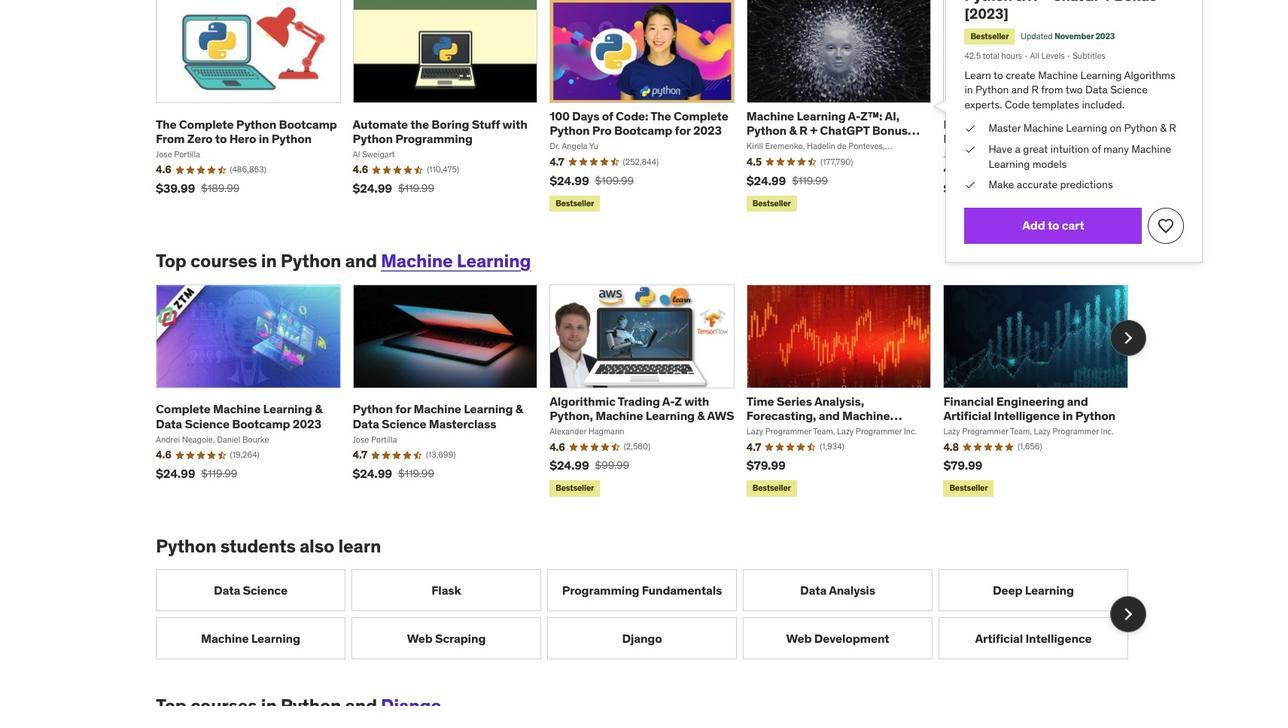 Task type: vqa. For each thing, say whether or not it's contained in the screenshot.
the right 2023
yes



Task type: describe. For each thing, give the bounding box(es) containing it.
the complete python bootcamp from zero to hero in python link
[[156, 116, 337, 146]]

development
[[814, 631, 890, 646]]

artificial inside financial engineering and artificial intelligence in python
[[944, 408, 991, 423]]

intelligence inside financial engineering and artificial intelligence in python
[[994, 408, 1060, 423]]

& inside machine learning a-z™: ai, python & r + chatgpt bonus [2023]
[[789, 123, 797, 138]]

have
[[995, 139, 1017, 152]]

great
[[1027, 139, 1050, 152]]

1 vertical spatial intelligence
[[1026, 631, 1092, 646]]

master machine learning on python & r
[[995, 120, 1167, 133]]

complete machine learning & data science bootcamp 2023
[[156, 402, 322, 431]]

ai,
[[885, 108, 900, 124]]

python inside 42.5 total hours all levels subtitles learn to create machine learning algorithms in python and r from two data science experts. code templates included.
[[983, 85, 1014, 97]]

machine inside complete machine learning & data science bootcamp 2023
[[213, 402, 261, 417]]

the
[[411, 116, 429, 132]]

programming inside automate the boring stuff with python programming
[[395, 131, 473, 146]]

aws
[[707, 408, 734, 423]]

next image for flask
[[1117, 603, 1141, 627]]

next image
[[1117, 326, 1141, 350]]

complete inside complete machine learning & data science bootcamp 2023
[[156, 402, 211, 417]]

updated november 2023
[[1025, 37, 1111, 47]]

learning inside have a great intuition of many machine learning models
[[995, 153, 1033, 165]]

zero
[[187, 131, 213, 146]]

python inside financial engineering and artificial intelligence in python
[[1076, 408, 1116, 423]]

$24.99 $119.99
[[747, 173, 828, 188]]

deep
[[993, 583, 1023, 598]]

data science
[[214, 583, 288, 598]]

financial engineering and artificial intelligence in python link
[[944, 394, 1116, 423]]

data analysis
[[800, 583, 876, 598]]

a- for z
[[662, 394, 675, 409]]

in inside 'the complete python bootcamp from zero to hero in python'
[[259, 131, 269, 146]]

a- for z™:
[[848, 108, 861, 124]]

pro
[[592, 123, 612, 138]]

make accurate predictions
[[995, 172, 1109, 184]]

boring
[[432, 116, 469, 132]]

$119.99
[[792, 174, 828, 187]]

django link
[[547, 618, 737, 660]]

eremenko,
[[765, 141, 805, 152]]

django
[[622, 631, 662, 646]]

to inside 42.5 total hours all levels subtitles learn to create machine learning algorithms in python and r from two data science experts. code templates included.
[[1000, 71, 1009, 84]]

trading
[[618, 394, 660, 409]]

add
[[1026, 208, 1047, 222]]

(177,790)
[[821, 156, 853, 167]]

of inside have a great intuition of many machine learning models
[[1090, 139, 1098, 152]]

from
[[1044, 85, 1064, 97]]

data science link
[[156, 569, 346, 612]]

1 vertical spatial programming
[[562, 583, 640, 598]]

and inside financial engineering and artificial intelligence in python
[[1067, 394, 1088, 409]]

make
[[995, 172, 1019, 184]]

accurate
[[1021, 172, 1059, 184]]

included.
[[1081, 99, 1120, 111]]

learning inside python for machine learning & data science masterclass
[[464, 402, 513, 417]]

$24.99
[[747, 173, 786, 188]]

python students also learn
[[156, 534, 381, 558]]

learn
[[973, 71, 998, 84]]

automate the boring stuff with python programming
[[353, 116, 527, 146]]

web for web development
[[786, 631, 812, 646]]

in inside financial engineering and artificial intelligence in python
[[1063, 408, 1073, 423]]

& inside algorithmic trading a-z with python, machine learning & aws
[[697, 408, 705, 423]]

time
[[747, 394, 774, 409]]

machine learning a-z™: ai, python & r + chatgpt bonus [2023] link
[[747, 108, 920, 152]]

1 horizontal spatial bestseller
[[979, 37, 1014, 47]]

days
[[572, 108, 600, 124]]

& inside python for machine learning & data science masterclass
[[515, 402, 523, 417]]

machine learning
[[201, 631, 300, 646]]

deep learning
[[993, 583, 1074, 598]]

on
[[1106, 120, 1117, 133]]

november
[[1056, 37, 1092, 47]]

wishlist image
[[1150, 208, 1166, 224]]

complete inside the 100 days of code: the complete python pro bootcamp for 2023
[[674, 108, 729, 124]]

to inside add to cart button
[[1050, 208, 1060, 222]]

0 vertical spatial machine learning link
[[381, 249, 531, 272]]

python inside python for machine learning & data science masterclass
[[353, 402, 393, 417]]

carousel element for python students also learn
[[156, 569, 1147, 660]]

data inside complete machine learning & data science bootcamp 2023
[[156, 416, 182, 431]]

4.5
[[747, 155, 762, 169]]

superdatascience
[[747, 153, 816, 163]]

deep learning link
[[939, 569, 1129, 612]]

xsmall image for have a great intuition of many machine learning models
[[973, 139, 984, 153]]

courses
[[190, 249, 257, 272]]

top
[[156, 249, 187, 272]]

total
[[990, 55, 1005, 65]]

forecasting,
[[747, 408, 816, 423]]

learning inside complete machine learning & data science bootcamp 2023
[[263, 402, 312, 417]]

algorithmic
[[550, 394, 616, 409]]

r inside 42.5 total hours all levels subtitles learn to create machine learning algorithms in python and r from two data science experts. code templates included.
[[1035, 85, 1041, 97]]

r inside machine learning a-z™: ai, python & r + chatgpt bonus [2023]
[[799, 123, 808, 138]]

from
[[156, 131, 185, 146]]

complete machine learning & data science bootcamp 2023 link
[[156, 402, 322, 431]]

2 horizontal spatial 2023
[[1093, 37, 1111, 47]]

automate
[[353, 116, 408, 132]]

[2023]
[[747, 137, 784, 152]]

the complete python bootcamp from zero to hero in python
[[156, 116, 337, 146]]

fundamentals
[[642, 583, 722, 598]]

hadelin
[[807, 141, 835, 152]]

templates
[[1035, 99, 1079, 111]]

kirill eremenko, hadelin de ponteves, superdatascience team, ligency team
[[747, 141, 892, 163]]

add to cart
[[1026, 208, 1083, 222]]

learning inside 'link'
[[251, 631, 300, 646]]

data inside data science link
[[214, 583, 240, 598]]

flask
[[432, 583, 461, 598]]

intuition
[[1052, 139, 1088, 152]]

two
[[1066, 85, 1082, 97]]

data analysis link
[[743, 569, 933, 612]]

algorithmic trading a-z with python, machine learning & aws link
[[550, 394, 734, 423]]

2023 inside complete machine learning & data science bootcamp 2023
[[293, 416, 321, 431]]

students
[[220, 534, 296, 558]]

z
[[675, 394, 682, 409]]

python,
[[550, 408, 593, 423]]

algorithmic trading a-z with python, machine learning & aws
[[550, 394, 734, 423]]

machine inside python for machine learning & data science masterclass
[[414, 402, 461, 417]]

machine inside machine learning a-z™: ai, python & r + chatgpt bonus [2023]
[[747, 108, 794, 124]]

with for stuff
[[503, 116, 527, 132]]

time series analysis, forecasting, and machine learning link
[[747, 394, 902, 438]]

web scraping
[[407, 631, 486, 646]]

and inside time series analysis, forecasting, and machine learning
[[819, 408, 840, 423]]

stuff
[[472, 116, 500, 132]]

42.5
[[973, 55, 988, 65]]

bestseller inside carousel element
[[753, 198, 791, 208]]



Task type: locate. For each thing, give the bounding box(es) containing it.
of right days
[[602, 108, 613, 124]]

next image
[[1117, 41, 1141, 65], [1117, 603, 1141, 627]]

machine inside algorithmic trading a-z with python, machine learning & aws
[[596, 408, 643, 423]]

1 horizontal spatial web
[[786, 631, 812, 646]]

updated
[[1025, 37, 1054, 47]]

0 vertical spatial carousel element
[[156, 0, 1147, 214]]

0 horizontal spatial of
[[602, 108, 613, 124]]

1 horizontal spatial the
[[651, 108, 671, 124]]

a- inside machine learning a-z™: ai, python & r + chatgpt bonus [2023]
[[848, 108, 861, 124]]

also
[[300, 534, 334, 558]]

bestseller up total
[[979, 37, 1014, 47]]

xsmall image left have
[[973, 139, 984, 153]]

2 horizontal spatial to
[[1050, 208, 1060, 222]]

the left zero
[[156, 116, 177, 132]]

2 next image from the top
[[1117, 603, 1141, 627]]

machine inside 42.5 total hours all levels subtitles learn to create machine learning algorithms in python and r from two data science experts. code templates included.
[[1041, 71, 1077, 84]]

science inside python for machine learning & data science masterclass
[[382, 416, 426, 431]]

team
[[872, 153, 892, 163]]

0 horizontal spatial the
[[156, 116, 177, 132]]

artificial left 'engineering'
[[944, 408, 991, 423]]

a- inside algorithmic trading a-z with python, machine learning & aws
[[662, 394, 675, 409]]

team,
[[818, 153, 839, 163]]

0 vertical spatial of
[[602, 108, 613, 124]]

bestseller
[[979, 37, 1014, 47], [753, 198, 791, 208]]

and inside 42.5 total hours all levels subtitles learn to create machine learning algorithms in python and r from two data science experts. code templates included.
[[1016, 85, 1032, 97]]

learning inside machine learning a-z™: ai, python & r + chatgpt bonus [2023]
[[797, 108, 846, 124]]

for right code:
[[675, 123, 691, 138]]

bootcamp
[[279, 116, 337, 132], [614, 123, 673, 138], [232, 416, 290, 431]]

chatgpt
[[820, 123, 870, 138]]

1 horizontal spatial to
[[1000, 71, 1009, 84]]

1 carousel element from the top
[[156, 0, 1147, 214]]

1 vertical spatial with
[[685, 394, 709, 409]]

masterclass
[[429, 416, 496, 431]]

100 days of code: the complete python pro bootcamp for 2023
[[550, 108, 729, 138]]

code
[[1010, 99, 1033, 111]]

a
[[1020, 139, 1025, 152]]

python inside the 100 days of code: the complete python pro bootcamp for 2023
[[550, 123, 590, 138]]

python
[[983, 85, 1014, 97], [236, 116, 276, 132], [1120, 120, 1150, 133], [550, 123, 590, 138], [747, 123, 787, 138], [272, 131, 312, 146], [353, 131, 393, 146], [281, 249, 341, 272], [353, 402, 393, 417], [1076, 408, 1116, 423], [156, 534, 216, 558]]

0 vertical spatial a-
[[848, 108, 861, 124]]

experts.
[[973, 99, 1008, 111]]

python inside machine learning a-z™: ai, python & r + chatgpt bonus [2023]
[[747, 123, 787, 138]]

0 vertical spatial artificial
[[944, 408, 991, 423]]

0 vertical spatial programming
[[395, 131, 473, 146]]

add to cart button
[[973, 199, 1136, 232]]

next image for 100 days of code: the complete python pro bootcamp for 2023
[[1117, 41, 1141, 65]]

machine learning a-z™: ai, python & r + chatgpt bonus [2023]
[[747, 108, 908, 152]]

1 horizontal spatial of
[[1090, 139, 1098, 152]]

in inside 42.5 total hours all levels subtitles learn to create machine learning algorithms in python and r from two data science experts. code templates included.
[[973, 85, 981, 97]]

0 vertical spatial xsmall image
[[973, 120, 984, 134]]

machine
[[1041, 71, 1077, 84], [747, 108, 794, 124], [1027, 120, 1064, 133], [1126, 139, 1163, 152], [381, 249, 453, 272], [213, 402, 261, 417], [414, 402, 461, 417], [596, 408, 643, 423], [843, 408, 890, 423], [201, 631, 249, 646]]

1 horizontal spatial machine learning link
[[381, 249, 531, 272]]

bestseller down $24.99
[[753, 198, 791, 208]]

2 carousel element from the top
[[156, 284, 1147, 500]]

automate the boring stuff with python programming link
[[353, 116, 527, 146]]

analysis,
[[815, 394, 864, 409]]

carousel element for and
[[156, 284, 1147, 500]]

1 horizontal spatial 2023
[[693, 123, 722, 138]]

2 vertical spatial to
[[1050, 208, 1060, 222]]

0 vertical spatial intelligence
[[994, 408, 1060, 423]]

1 vertical spatial carousel element
[[156, 284, 1147, 500]]

cart
[[1063, 208, 1083, 222]]

+
[[810, 123, 818, 138]]

z™:
[[861, 108, 883, 124]]

learning inside time series analysis, forecasting, and machine learning
[[747, 422, 796, 438]]

to inside 'the complete python bootcamp from zero to hero in python'
[[215, 131, 227, 146]]

the right code:
[[651, 108, 671, 124]]

scraping
[[435, 631, 486, 646]]

1 vertical spatial of
[[1090, 139, 1098, 152]]

the inside 'the complete python bootcamp from zero to hero in python'
[[156, 116, 177, 132]]

1 horizontal spatial r
[[1035, 85, 1041, 97]]

engineering
[[997, 394, 1065, 409]]

3 carousel element from the top
[[156, 569, 1147, 660]]

master
[[995, 120, 1025, 133]]

of inside the 100 days of code: the complete python pro bootcamp for 2023
[[602, 108, 613, 124]]

r left '+'
[[799, 123, 808, 138]]

1 vertical spatial machine learning link
[[156, 618, 346, 660]]

levels
[[1044, 55, 1065, 65]]

0 vertical spatial bestseller
[[979, 37, 1014, 47]]

with for z
[[685, 394, 709, 409]]

& inside complete machine learning & data science bootcamp 2023
[[315, 402, 322, 417]]

hero
[[229, 131, 256, 146]]

artificial
[[944, 408, 991, 423], [975, 631, 1023, 646]]

xsmall image
[[973, 120, 984, 134], [973, 139, 984, 153]]

learn
[[338, 534, 381, 558]]

for left masterclass
[[395, 402, 411, 417]]

of left many
[[1090, 139, 1098, 152]]

1 horizontal spatial for
[[675, 123, 691, 138]]

100
[[550, 108, 570, 124]]

bootcamp inside the 100 days of code: the complete python pro bootcamp for 2023
[[614, 123, 673, 138]]

for inside the 100 days of code: the complete python pro bootcamp for 2023
[[675, 123, 691, 138]]

carousel element
[[156, 0, 1147, 214], [156, 284, 1147, 500], [156, 569, 1147, 660]]

1 xsmall image from the top
[[973, 120, 984, 134]]

artificial down deep
[[975, 631, 1023, 646]]

2 vertical spatial carousel element
[[156, 569, 1147, 660]]

0 horizontal spatial 2023
[[293, 416, 321, 431]]

0 horizontal spatial r
[[799, 123, 808, 138]]

learning inside algorithmic trading a-z with python, machine learning & aws
[[646, 408, 695, 423]]

with right stuff
[[503, 116, 527, 132]]

1 vertical spatial 2023
[[693, 123, 722, 138]]

42.5 total hours all levels subtitles learn to create machine learning algorithms in python and r from two data science experts. code templates included.
[[973, 55, 1167, 111]]

2 web from the left
[[786, 631, 812, 646]]

programming fundamentals link
[[547, 569, 737, 612]]

0 vertical spatial with
[[503, 116, 527, 132]]

in
[[973, 85, 981, 97], [259, 131, 269, 146], [261, 249, 277, 272], [1063, 408, 1073, 423]]

xsmall image for master machine learning on python & r
[[973, 120, 984, 134]]

carousel element containing algorithmic trading a-z with python, machine learning & aws
[[156, 284, 1147, 500]]

programming fundamentals
[[562, 583, 722, 598]]

web left scraping
[[407, 631, 433, 646]]

xsmall image
[[973, 172, 984, 185]]

r right on
[[1161, 120, 1167, 133]]

0 horizontal spatial bestseller
[[753, 198, 791, 208]]

carousel element containing 100 days of code: the complete python pro bootcamp for 2023
[[156, 0, 1147, 214]]

0 vertical spatial next image
[[1117, 41, 1141, 65]]

financial engineering and artificial intelligence in python
[[944, 394, 1116, 423]]

machine inside time series analysis, forecasting, and machine learning
[[843, 408, 890, 423]]

create
[[1011, 71, 1038, 84]]

data inside 42.5 total hours all levels subtitles learn to create machine learning algorithms in python and r from two data science experts. code templates included.
[[1084, 85, 1105, 97]]

1 horizontal spatial a-
[[848, 108, 861, 124]]

177790 reviews element
[[821, 156, 853, 168]]

have a great intuition of many machine learning models
[[995, 139, 1163, 165]]

data inside python for machine learning & data science masterclass
[[353, 416, 379, 431]]

1 vertical spatial artificial
[[975, 631, 1023, 646]]

0 horizontal spatial machine learning link
[[156, 618, 346, 660]]

for inside python for machine learning & data science masterclass
[[395, 402, 411, 417]]

1 next image from the top
[[1117, 41, 1141, 65]]

many
[[1101, 139, 1124, 152]]

code:
[[616, 108, 648, 124]]

complete inside 'the complete python bootcamp from zero to hero in python'
[[179, 116, 234, 132]]

2023
[[1093, 37, 1111, 47], [693, 123, 722, 138], [293, 416, 321, 431]]

intelligence
[[994, 408, 1060, 423], [1026, 631, 1092, 646]]

to left cart
[[1050, 208, 1060, 222]]

flask link
[[352, 569, 541, 612]]

to
[[1000, 71, 1009, 84], [215, 131, 227, 146], [1050, 208, 1060, 222]]

1 vertical spatial a-
[[662, 394, 675, 409]]

ligency
[[841, 153, 870, 163]]

artificial intelligence
[[975, 631, 1092, 646]]

2 vertical spatial 2023
[[293, 416, 321, 431]]

science inside complete machine learning & data science bootcamp 2023
[[185, 416, 230, 431]]

carousel element containing data science
[[156, 569, 1147, 660]]

web for web scraping
[[407, 631, 433, 646]]

to down total
[[1000, 71, 1009, 84]]

0 horizontal spatial with
[[503, 116, 527, 132]]

python for machine learning & data science masterclass link
[[353, 402, 523, 431]]

web scraping link
[[352, 618, 541, 660]]

the inside the 100 days of code: the complete python pro bootcamp for 2023
[[651, 108, 671, 124]]

python inside automate the boring stuff with python programming
[[353, 131, 393, 146]]

web inside "link"
[[407, 631, 433, 646]]

data inside data analysis link
[[800, 583, 827, 598]]

0 horizontal spatial web
[[407, 631, 433, 646]]

a-
[[848, 108, 861, 124], [662, 394, 675, 409]]

predictions
[[1061, 172, 1109, 184]]

with inside automate the boring stuff with python programming
[[503, 116, 527, 132]]

top courses in python and machine learning
[[156, 249, 531, 272]]

1 vertical spatial bestseller
[[753, 198, 791, 208]]

1 vertical spatial xsmall image
[[973, 139, 984, 153]]

of
[[602, 108, 613, 124], [1090, 139, 1098, 152]]

learning inside 42.5 total hours all levels subtitles learn to create machine learning algorithms in python and r from two data science experts. code templates included.
[[1080, 71, 1118, 84]]

with inside algorithmic trading a-z with python, machine learning & aws
[[685, 394, 709, 409]]

with
[[503, 116, 527, 132], [685, 394, 709, 409]]

0 vertical spatial to
[[1000, 71, 1009, 84]]

to right zero
[[215, 131, 227, 146]]

web development link
[[743, 618, 933, 660]]

time series analysis, forecasting, and machine learning
[[747, 394, 890, 438]]

bootcamp inside complete machine learning & data science bootcamp 2023
[[232, 416, 290, 431]]

2023 inside the 100 days of code: the complete python pro bootcamp for 2023
[[693, 123, 722, 138]]

0 horizontal spatial for
[[395, 402, 411, 417]]

science inside 42.5 total hours all levels subtitles learn to create machine learning algorithms in python and r from two data science experts. code templates included.
[[1107, 85, 1141, 97]]

models
[[1036, 153, 1067, 165]]

programming
[[395, 131, 473, 146], [562, 583, 640, 598]]

0 horizontal spatial programming
[[395, 131, 473, 146]]

financial
[[944, 394, 994, 409]]

series
[[777, 394, 812, 409]]

1 horizontal spatial programming
[[562, 583, 640, 598]]

python for machine learning & data science masterclass
[[353, 402, 523, 431]]

1 web from the left
[[407, 631, 433, 646]]

bootcamp inside 'the complete python bootcamp from zero to hero in python'
[[279, 116, 337, 132]]

for
[[675, 123, 691, 138], [395, 402, 411, 417]]

artificial intelligence link
[[939, 618, 1129, 660]]

machine learning link inside carousel element
[[156, 618, 346, 660]]

bonus
[[872, 123, 908, 138]]

2 horizontal spatial r
[[1161, 120, 1167, 133]]

xsmall image down experts.
[[973, 120, 984, 134]]

0 horizontal spatial to
[[215, 131, 227, 146]]

with right the z
[[685, 394, 709, 409]]

2 xsmall image from the top
[[973, 139, 984, 153]]

0 vertical spatial for
[[675, 123, 691, 138]]

all
[[1033, 55, 1042, 65]]

1 vertical spatial to
[[215, 131, 227, 146]]

web
[[407, 631, 433, 646], [786, 631, 812, 646]]

hours
[[1007, 55, 1026, 65]]

1 horizontal spatial with
[[685, 394, 709, 409]]

0 vertical spatial 2023
[[1093, 37, 1111, 47]]

subtitles
[[1072, 55, 1103, 65]]

algorithms
[[1120, 71, 1167, 84]]

0 horizontal spatial a-
[[662, 394, 675, 409]]

1 vertical spatial for
[[395, 402, 411, 417]]

r left from
[[1035, 85, 1041, 97]]

1 vertical spatial next image
[[1117, 603, 1141, 627]]

web left development
[[786, 631, 812, 646]]

machine inside have a great intuition of many machine learning models
[[1126, 139, 1163, 152]]



